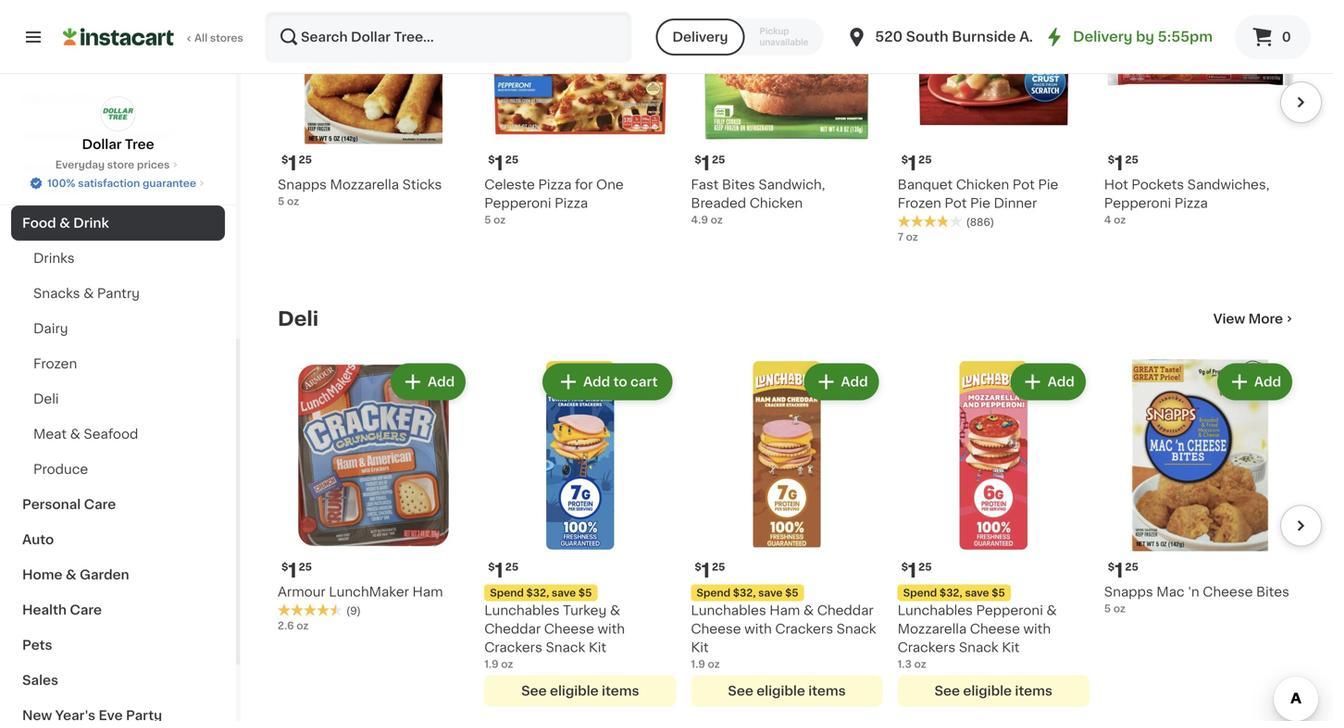 Task type: locate. For each thing, give the bounding box(es) containing it.
1 horizontal spatial delivery
[[1073, 30, 1133, 44]]

$5 up lunchables pepperoni & mozzarella cheese with crackers snack kit 1.3 oz
[[992, 588, 1005, 598]]

1 vertical spatial 5
[[484, 215, 491, 225]]

0 vertical spatial cheddar
[[817, 604, 874, 617]]

view more link
[[1213, 310, 1296, 328]]

snack for pepperoni
[[959, 641, 999, 654]]

snacks & pantry link
[[11, 276, 225, 311]]

care down home & garden
[[70, 604, 102, 617]]

7 oz
[[898, 232, 918, 242]]

1 vertical spatial pie
[[970, 197, 991, 210]]

home
[[22, 163, 62, 176], [22, 568, 62, 581]]

delivery inside button
[[672, 31, 728, 44]]

drinks
[[33, 252, 75, 265]]

3 spend $32, save $5 from the left
[[903, 588, 1005, 598]]

cheese inside lunchables ham & cheddar cheese with crackers snack kit 1.9 oz
[[691, 623, 741, 636]]

1 horizontal spatial 5
[[484, 215, 491, 225]]

0 horizontal spatial pot
[[945, 197, 967, 210]]

1.9 inside the lunchables turkey & cheddar cheese with crackers snack kit 1.9 oz
[[484, 659, 499, 669]]

2 add button from the left
[[806, 365, 877, 398]]

1 eligible from the left
[[757, 685, 805, 698]]

home inside home improvement & hardware
[[22, 163, 62, 176]]

1 horizontal spatial see eligible items button
[[691, 675, 883, 707]]

frozen down banquet
[[898, 197, 941, 210]]

snack for ham
[[837, 623, 876, 636]]

frozen inside banquet chicken pot pie frozen pot pie dinner
[[898, 197, 941, 210]]

chicken inside banquet chicken pot pie frozen pot pie dinner
[[956, 178, 1009, 191]]

2 $5 from the left
[[578, 588, 592, 598]]

see eligible items down lunchables pepperoni & mozzarella cheese with crackers snack kit 1.3 oz
[[935, 685, 1052, 698]]

0 vertical spatial snapps
[[278, 178, 327, 191]]

with inside lunchables pepperoni & mozzarella cheese with crackers snack kit 1.3 oz
[[1023, 623, 1051, 636]]

spend $32, save $5 up lunchables ham & cheddar cheese with crackers snack kit 1.9 oz
[[697, 588, 799, 598]]

1 horizontal spatial eligible
[[757, 685, 805, 698]]

2 spend from the left
[[490, 588, 524, 598]]

$
[[281, 155, 288, 165], [695, 155, 701, 165], [488, 155, 495, 165], [901, 155, 908, 165], [1108, 155, 1115, 165], [281, 562, 288, 572], [695, 562, 701, 572], [488, 562, 495, 572], [901, 562, 908, 572], [1108, 562, 1115, 572]]

25
[[299, 155, 312, 165], [712, 155, 725, 165], [505, 155, 519, 165], [918, 155, 932, 165], [1125, 155, 1138, 165], [299, 562, 312, 572], [712, 562, 725, 572], [505, 562, 519, 572], [918, 562, 932, 572], [1125, 562, 1138, 572]]

spend up lunchables ham & cheddar cheese with crackers snack kit 1.9 oz
[[697, 588, 730, 598]]

2 horizontal spatial spend
[[903, 588, 937, 598]]

0 horizontal spatial cheddar
[[484, 623, 541, 636]]

1 $32, from the left
[[733, 588, 756, 598]]

oz inside celeste pizza for one pepperoni pizza 5 oz
[[494, 215, 506, 225]]

2 horizontal spatial pepperoni
[[1104, 197, 1171, 210]]

0 horizontal spatial eligible
[[550, 685, 599, 698]]

service type group
[[656, 19, 823, 56]]

banquet
[[898, 178, 953, 191]]

chicken inside fast bites sandwich, breaded chicken 4.9 oz
[[750, 197, 803, 210]]

pantry
[[97, 287, 140, 300]]

pie up (886)
[[970, 197, 991, 210]]

1 vertical spatial mozzarella
[[898, 623, 967, 636]]

0 horizontal spatial deli
[[33, 393, 59, 405]]

cheddar inside the lunchables turkey & cheddar cheese with crackers snack kit 1.9 oz
[[484, 623, 541, 636]]

everyday store prices
[[55, 160, 170, 170]]

1 horizontal spatial ham
[[770, 604, 800, 617]]

home for home improvement & hardware
[[22, 163, 62, 176]]

satisfaction
[[78, 178, 140, 188]]

items down the lunchables turkey & cheddar cheese with crackers snack kit 1.9 oz
[[602, 685, 639, 698]]

frozen down dairy
[[33, 357, 77, 370]]

2 horizontal spatial $32,
[[940, 588, 962, 598]]

hot pockets sandwiches, pepperoni pizza 4 oz
[[1104, 178, 1270, 225]]

everyday store prices link
[[55, 157, 181, 172]]

oz inside hot pockets sandwiches, pepperoni pizza 4 oz
[[1114, 215, 1126, 225]]

delivery by 5:55pm link
[[1043, 26, 1213, 48]]

view
[[1213, 312, 1245, 325]]

spend $32, save $5 for ham
[[697, 588, 799, 598]]

4.9
[[691, 215, 708, 225]]

1.9
[[691, 659, 705, 669], [484, 659, 499, 669]]

chicken
[[956, 178, 1009, 191], [750, 197, 803, 210]]

1 spend from the left
[[697, 588, 730, 598]]

snapps for snapps mac 'n cheese bites
[[1104, 586, 1153, 599]]

cheese inside the lunchables turkey & cheddar cheese with crackers snack kit 1.9 oz
[[544, 623, 594, 636]]

hardware
[[22, 181, 87, 194]]

ham inside lunchables ham & cheddar cheese with crackers snack kit 1.9 oz
[[770, 604, 800, 617]]

snapps inside "snapps mac 'n cheese bites 5 oz"
[[1104, 586, 1153, 599]]

chicken down sandwich,
[[750, 197, 803, 210]]

save for pepperoni
[[965, 588, 989, 598]]

1 vertical spatial frozen
[[33, 357, 77, 370]]

0 vertical spatial care
[[84, 498, 116, 511]]

3 kit from the left
[[1002, 641, 1020, 654]]

1 horizontal spatial kit
[[691, 641, 709, 654]]

None search field
[[265, 11, 632, 63]]

0 horizontal spatial see eligible items
[[521, 685, 639, 698]]

2 home from the top
[[22, 568, 62, 581]]

lunchables for lunchables turkey & cheddar cheese with crackers snack kit
[[484, 604, 560, 617]]

3 spend from the left
[[903, 588, 937, 598]]

$32,
[[733, 588, 756, 598], [526, 588, 549, 598], [940, 588, 962, 598]]

lunchables inside the lunchables turkey & cheddar cheese with crackers snack kit 1.9 oz
[[484, 604, 560, 617]]

0 horizontal spatial $32,
[[526, 588, 549, 598]]

1
[[288, 154, 297, 173], [701, 154, 710, 173], [495, 154, 503, 173], [908, 154, 917, 173], [1115, 154, 1123, 173], [288, 561, 297, 581], [701, 561, 710, 581], [495, 561, 503, 581], [908, 561, 917, 581], [1115, 561, 1123, 581]]

1 horizontal spatial snack
[[837, 623, 876, 636]]

see eligible items down lunchables ham & cheddar cheese with crackers snack kit 1.9 oz
[[728, 685, 846, 698]]

0 horizontal spatial 5
[[278, 196, 284, 207]]

see eligible items button down lunchables ham & cheddar cheese with crackers snack kit 1.9 oz
[[691, 675, 883, 707]]

1 horizontal spatial lunchables
[[691, 604, 766, 617]]

0 vertical spatial mozzarella
[[330, 178, 399, 191]]

5 product group from the left
[[1104, 360, 1296, 616]]

2 horizontal spatial kit
[[1002, 641, 1020, 654]]

4 add button from the left
[[1219, 365, 1290, 398]]

snack inside lunchables ham & cheddar cheese with crackers snack kit 1.9 oz
[[837, 623, 876, 636]]

1 horizontal spatial pepperoni
[[976, 604, 1043, 617]]

oz inside lunchables ham & cheddar cheese with crackers snack kit 1.9 oz
[[708, 659, 720, 669]]

1 add from the left
[[428, 375, 455, 388]]

1 horizontal spatial see
[[728, 685, 753, 698]]

$5 for turkey
[[578, 588, 592, 598]]

1 horizontal spatial $32,
[[733, 588, 756, 598]]

cheddar inside lunchables ham & cheddar cheese with crackers snack kit 1.9 oz
[[817, 604, 874, 617]]

pie
[[1038, 178, 1058, 191], [970, 197, 991, 210]]

spend up lunchables pepperoni & mozzarella cheese with crackers snack kit 1.3 oz
[[903, 588, 937, 598]]

spend $32, save $5 up the lunchables turkey & cheddar cheese with crackers snack kit 1.9 oz
[[490, 588, 592, 598]]

$32, up lunchables ham & cheddar cheese with crackers snack kit 1.9 oz
[[733, 588, 756, 598]]

save up lunchables ham & cheddar cheese with crackers snack kit 1.9 oz
[[758, 588, 783, 598]]

1 horizontal spatial cheddar
[[817, 604, 874, 617]]

see for lunchables ham & cheddar cheese with crackers snack kit
[[728, 685, 753, 698]]

pepperoni inside celeste pizza for one pepperoni pizza 5 oz
[[484, 197, 551, 210]]

1 save from the left
[[758, 588, 783, 598]]

2 see eligible items from the left
[[521, 685, 639, 698]]

with
[[744, 623, 772, 636], [598, 623, 625, 636], [1023, 623, 1051, 636]]

spend
[[697, 588, 730, 598], [490, 588, 524, 598], [903, 588, 937, 598]]

dollar tree link
[[82, 96, 154, 154]]

0 horizontal spatial pepperoni
[[484, 197, 551, 210]]

3 see eligible items button from the left
[[898, 675, 1089, 707]]

mozzarella left sticks
[[330, 178, 399, 191]]

0 horizontal spatial lunchables
[[484, 604, 560, 617]]

2 horizontal spatial see eligible items button
[[898, 675, 1089, 707]]

deli
[[278, 309, 318, 329], [33, 393, 59, 405]]

2 see from the left
[[521, 685, 547, 698]]

save up lunchables pepperoni & mozzarella cheese with crackers snack kit 1.3 oz
[[965, 588, 989, 598]]

0 horizontal spatial bites
[[722, 178, 755, 191]]

$32, up the lunchables turkey & cheddar cheese with crackers snack kit 1.9 oz
[[526, 588, 549, 598]]

see eligible items button down the lunchables turkey & cheddar cheese with crackers snack kit 1.9 oz
[[484, 675, 676, 707]]

1 horizontal spatial deli
[[278, 309, 318, 329]]

1 see eligible items from the left
[[728, 685, 846, 698]]

1 horizontal spatial with
[[744, 623, 772, 636]]

product group
[[278, 360, 470, 633], [484, 360, 676, 707], [691, 360, 883, 707], [898, 360, 1089, 707], [1104, 360, 1296, 616]]

kit for lunchables turkey & cheddar cheese with crackers snack kit
[[589, 641, 606, 654]]

2 add from the left
[[583, 375, 610, 388]]

bites inside "snapps mac 'n cheese bites 5 oz"
[[1256, 586, 1289, 599]]

1 see from the left
[[728, 685, 753, 698]]

see eligible items button down lunchables pepperoni & mozzarella cheese with crackers snack kit 1.3 oz
[[898, 675, 1089, 707]]

oz inside the lunchables turkey & cheddar cheese with crackers snack kit 1.9 oz
[[501, 659, 513, 669]]

3 $32, from the left
[[940, 588, 962, 598]]

0 horizontal spatial deli link
[[11, 381, 225, 417]]

lunchables inside lunchables pepperoni & mozzarella cheese with crackers snack kit 1.3 oz
[[898, 604, 973, 617]]

see down lunchables pepperoni & mozzarella cheese with crackers snack kit 1.3 oz
[[935, 685, 960, 698]]

&
[[77, 128, 88, 141], [159, 163, 169, 176], [59, 217, 70, 230], [83, 287, 94, 300], [70, 428, 80, 441], [66, 568, 76, 581], [803, 604, 814, 617], [610, 604, 620, 617], [1046, 604, 1057, 617]]

see for lunchables turkey & cheddar cheese with crackers snack kit
[[521, 685, 547, 698]]

1 vertical spatial cheddar
[[484, 623, 541, 636]]

spend for lunchables ham & cheddar cheese with crackers snack kit
[[697, 588, 730, 598]]

see down the lunchables turkey & cheddar cheese with crackers snack kit 1.9 oz
[[521, 685, 547, 698]]

bites right 'n at the bottom right of the page
[[1256, 586, 1289, 599]]

(9)
[[346, 606, 361, 616]]

eligible
[[757, 685, 805, 698], [550, 685, 599, 698], [963, 685, 1012, 698]]

oz
[[287, 196, 299, 207], [711, 215, 723, 225], [494, 215, 506, 225], [1114, 215, 1126, 225], [906, 232, 918, 242], [1113, 604, 1126, 614], [296, 621, 309, 631], [708, 659, 720, 669], [501, 659, 513, 669], [914, 659, 926, 669]]

pot up dinner on the right top
[[1013, 178, 1035, 191]]

2 horizontal spatial eligible
[[963, 685, 1012, 698]]

0 horizontal spatial chicken
[[750, 197, 803, 210]]

0 horizontal spatial $5
[[578, 588, 592, 598]]

food & drink link
[[11, 206, 225, 241]]

& inside the lunchables turkey & cheddar cheese with crackers snack kit 1.9 oz
[[610, 604, 620, 617]]

health care link
[[11, 592, 225, 628]]

1 horizontal spatial save
[[758, 588, 783, 598]]

home up hardware
[[22, 163, 62, 176]]

0 horizontal spatial see
[[521, 685, 547, 698]]

pie left hot in the right top of the page
[[1038, 178, 1058, 191]]

with inside lunchables ham & cheddar cheese with crackers snack kit 1.9 oz
[[744, 623, 772, 636]]

0 horizontal spatial items
[[602, 685, 639, 698]]

1 horizontal spatial see eligible items
[[728, 685, 846, 698]]

spend $32, save $5 for pepperoni
[[903, 588, 1005, 598]]

1.9 inside lunchables ham & cheddar cheese with crackers snack kit 1.9 oz
[[691, 659, 705, 669]]

items for lunchables pepperoni & mozzarella cheese with crackers snack kit
[[1015, 685, 1052, 698]]

snacks & pantry
[[33, 287, 140, 300]]

1 1.9 from the left
[[691, 659, 705, 669]]

0 vertical spatial bites
[[722, 178, 755, 191]]

3 lunchables from the left
[[898, 604, 973, 617]]

lunchables inside lunchables ham & cheddar cheese with crackers snack kit 1.9 oz
[[691, 604, 766, 617]]

3 with from the left
[[1023, 623, 1051, 636]]

by
[[1136, 30, 1154, 44]]

0 vertical spatial deli
[[278, 309, 318, 329]]

all stores link
[[63, 11, 244, 63]]

crackers inside lunchables pepperoni & mozzarella cheese with crackers snack kit 1.3 oz
[[898, 641, 956, 654]]

apparel & accessories link
[[11, 117, 225, 152]]

eligible down lunchables ham & cheddar cheese with crackers snack kit 1.9 oz
[[757, 685, 805, 698]]

1 horizontal spatial spend
[[697, 588, 730, 598]]

1 vertical spatial chicken
[[750, 197, 803, 210]]

food
[[22, 217, 56, 230]]

see eligible items down the lunchables turkey & cheddar cheese with crackers snack kit 1.9 oz
[[521, 685, 639, 698]]

frozen
[[898, 197, 941, 210], [33, 357, 77, 370]]

3 see eligible items from the left
[[935, 685, 1052, 698]]

personal care link
[[11, 487, 225, 522]]

crackers inside lunchables ham & cheddar cheese with crackers snack kit 1.9 oz
[[775, 623, 833, 636]]

2 eligible from the left
[[550, 685, 599, 698]]

2 lunchables from the left
[[484, 604, 560, 617]]

0 horizontal spatial 1.9
[[484, 659, 499, 669]]

cheddar for lunchables turkey & cheddar cheese with crackers snack kit
[[484, 623, 541, 636]]

$ 1 25
[[281, 154, 312, 173], [695, 154, 725, 173], [488, 154, 519, 173], [901, 154, 932, 173], [1108, 154, 1138, 173], [281, 561, 312, 581], [695, 561, 725, 581], [488, 561, 519, 581], [901, 561, 932, 581], [1108, 561, 1138, 581]]

kit inside lunchables ham & cheddar cheese with crackers snack kit 1.9 oz
[[691, 641, 709, 654]]

care for personal care
[[84, 498, 116, 511]]

2 with from the left
[[598, 623, 625, 636]]

items down lunchables ham & cheddar cheese with crackers snack kit 1.9 oz
[[808, 685, 846, 698]]

see eligible items for turkey
[[521, 685, 639, 698]]

0 horizontal spatial snack
[[546, 641, 585, 654]]

1 horizontal spatial spend $32, save $5
[[697, 588, 799, 598]]

2 1.9 from the left
[[484, 659, 499, 669]]

1 kit from the left
[[691, 641, 709, 654]]

banquet chicken pot pie frozen pot pie dinner
[[898, 178, 1058, 210]]

3 see from the left
[[935, 685, 960, 698]]

mozzarella up 1.3
[[898, 623, 967, 636]]

pizza down pockets
[[1175, 197, 1208, 210]]

1 horizontal spatial snapps
[[1104, 586, 1153, 599]]

avenue
[[1019, 30, 1073, 44]]

cheese inside "snapps mac 'n cheese bites 5 oz"
[[1203, 586, 1253, 599]]

seafood
[[84, 428, 138, 441]]

see eligible items
[[728, 685, 846, 698], [521, 685, 639, 698], [935, 685, 1052, 698]]

snack inside lunchables pepperoni & mozzarella cheese with crackers snack kit 1.3 oz
[[959, 641, 999, 654]]

kit
[[691, 641, 709, 654], [589, 641, 606, 654], [1002, 641, 1020, 654]]

pot up (886)
[[945, 197, 967, 210]]

2 spend $32, save $5 from the left
[[490, 588, 592, 598]]

snapps inside snapps mozzarella sticks 5 oz
[[278, 178, 327, 191]]

0 vertical spatial ham
[[412, 586, 443, 599]]

3 product group from the left
[[691, 360, 883, 707]]

0 horizontal spatial save
[[552, 588, 576, 598]]

fast bites sandwich, breaded chicken 4.9 oz
[[691, 178, 825, 225]]

see
[[728, 685, 753, 698], [521, 685, 547, 698], [935, 685, 960, 698]]

bites up breaded
[[722, 178, 755, 191]]

items for lunchables ham & cheddar cheese with crackers snack kit
[[808, 685, 846, 698]]

1 product group from the left
[[278, 360, 470, 633]]

sales link
[[11, 663, 225, 698]]

0 horizontal spatial crackers
[[484, 641, 542, 654]]

1 vertical spatial pot
[[945, 197, 967, 210]]

5 inside snapps mozzarella sticks 5 oz
[[278, 196, 284, 207]]

2 horizontal spatial $5
[[992, 588, 1005, 598]]

1 horizontal spatial crackers
[[775, 623, 833, 636]]

snack inside the lunchables turkey & cheddar cheese with crackers snack kit 1.9 oz
[[546, 641, 585, 654]]

5:55pm
[[1158, 30, 1213, 44]]

1 with from the left
[[744, 623, 772, 636]]

spend $32, save $5
[[697, 588, 799, 598], [490, 588, 592, 598], [903, 588, 1005, 598]]

2 kit from the left
[[589, 641, 606, 654]]

kit for lunchables ham & cheddar cheese with crackers snack kit
[[691, 641, 709, 654]]

lunchables ham & cheddar cheese with crackers snack kit 1.9 oz
[[691, 604, 876, 669]]

2 horizontal spatial 5
[[1104, 604, 1111, 614]]

1 vertical spatial ham
[[770, 604, 800, 617]]

1 horizontal spatial chicken
[[956, 178, 1009, 191]]

mac
[[1156, 586, 1185, 599]]

$32, for ham
[[733, 588, 756, 598]]

crackers
[[775, 623, 833, 636], [484, 641, 542, 654], [898, 641, 956, 654]]

see down lunchables ham & cheddar cheese with crackers snack kit 1.9 oz
[[728, 685, 753, 698]]

chicken up (886)
[[956, 178, 1009, 191]]

celeste
[[484, 178, 535, 191]]

1 horizontal spatial mozzarella
[[898, 623, 967, 636]]

5
[[278, 196, 284, 207], [484, 215, 491, 225], [1104, 604, 1111, 614]]

★★★★★
[[898, 215, 962, 228], [898, 215, 962, 228], [278, 603, 343, 616], [278, 603, 343, 616]]

0 horizontal spatial mozzarella
[[330, 178, 399, 191]]

$32, up lunchables pepperoni & mozzarella cheese with crackers snack kit 1.3 oz
[[940, 588, 962, 598]]

home improvement & hardware
[[22, 163, 169, 194]]

0 vertical spatial chicken
[[956, 178, 1009, 191]]

2 horizontal spatial save
[[965, 588, 989, 598]]

$5 for ham
[[785, 588, 799, 598]]

care down the 'produce' link
[[84, 498, 116, 511]]

2 save from the left
[[552, 588, 576, 598]]

1 home from the top
[[22, 163, 62, 176]]

spend $32, save $5 up lunchables pepperoni & mozzarella cheese with crackers snack kit 1.3 oz
[[903, 588, 1005, 598]]

add inside button
[[583, 375, 610, 388]]

see eligible items button
[[691, 675, 883, 707], [484, 675, 676, 707], [898, 675, 1089, 707]]

cheese inside lunchables pepperoni & mozzarella cheese with crackers snack kit 1.3 oz
[[970, 623, 1020, 636]]

kit for lunchables pepperoni & mozzarella cheese with crackers snack kit
[[1002, 641, 1020, 654]]

see eligible items button for ham
[[691, 675, 883, 707]]

lunchables turkey & cheddar cheese with crackers snack kit 1.9 oz
[[484, 604, 625, 669]]

2 horizontal spatial with
[[1023, 623, 1051, 636]]

items
[[808, 685, 846, 698], [602, 685, 639, 698], [1015, 685, 1052, 698]]

kit inside the lunchables turkey & cheddar cheese with crackers snack kit 1.9 oz
[[589, 641, 606, 654]]

view more
[[1213, 312, 1283, 325]]

1 vertical spatial snapps
[[1104, 586, 1153, 599]]

0 vertical spatial frozen
[[898, 197, 941, 210]]

1 horizontal spatial items
[[808, 685, 846, 698]]

eligible for pepperoni
[[963, 685, 1012, 698]]

1 horizontal spatial bites
[[1256, 586, 1289, 599]]

520 south burnside avenue button
[[845, 11, 1073, 63]]

1 horizontal spatial pie
[[1038, 178, 1058, 191]]

item carousel region
[[278, 0, 1322, 278], [252, 352, 1322, 718]]

1 vertical spatial deli link
[[11, 381, 225, 417]]

2 horizontal spatial see eligible items
[[935, 685, 1052, 698]]

1 $5 from the left
[[785, 588, 799, 598]]

1 horizontal spatial 1.9
[[691, 659, 705, 669]]

3 save from the left
[[965, 588, 989, 598]]

pets
[[22, 639, 52, 652]]

2 horizontal spatial items
[[1015, 685, 1052, 698]]

0 horizontal spatial with
[[598, 623, 625, 636]]

100% satisfaction guarantee button
[[29, 172, 207, 191]]

bites
[[722, 178, 755, 191], [1256, 586, 1289, 599]]

oz inside snapps mozzarella sticks 5 oz
[[287, 196, 299, 207]]

$5
[[785, 588, 799, 598], [578, 588, 592, 598], [992, 588, 1005, 598]]

1 spend $32, save $5 from the left
[[697, 588, 799, 598]]

1 vertical spatial bites
[[1256, 586, 1289, 599]]

delivery
[[1073, 30, 1133, 44], [672, 31, 728, 44]]

crackers inside the lunchables turkey & cheddar cheese with crackers snack kit 1.9 oz
[[484, 641, 542, 654]]

0 horizontal spatial kit
[[589, 641, 606, 654]]

spend for lunchables pepperoni & mozzarella cheese with crackers snack kit
[[903, 588, 937, 598]]

$32, for pepperoni
[[940, 588, 962, 598]]

dinner
[[994, 197, 1037, 210]]

2 horizontal spatial spend $32, save $5
[[903, 588, 1005, 598]]

2 horizontal spatial lunchables
[[898, 604, 973, 617]]

health
[[22, 604, 67, 617]]

1 vertical spatial home
[[22, 568, 62, 581]]

1 horizontal spatial pot
[[1013, 178, 1035, 191]]

2 see eligible items button from the left
[[484, 675, 676, 707]]

with inside the lunchables turkey & cheddar cheese with crackers snack kit 1.9 oz
[[598, 623, 625, 636]]

pot
[[1013, 178, 1035, 191], [945, 197, 967, 210]]

$5 for pepperoni
[[992, 588, 1005, 598]]

cheese
[[1203, 586, 1253, 599], [691, 623, 741, 636], [544, 623, 594, 636], [970, 623, 1020, 636]]

0 vertical spatial 5
[[278, 196, 284, 207]]

care for health care
[[70, 604, 102, 617]]

2 horizontal spatial see
[[935, 685, 960, 698]]

sales
[[22, 674, 58, 687]]

1 see eligible items button from the left
[[691, 675, 883, 707]]

oz inside "snapps mac 'n cheese bites 5 oz"
[[1113, 604, 1126, 614]]

1 horizontal spatial $5
[[785, 588, 799, 598]]

2 $32, from the left
[[526, 588, 549, 598]]

$5 up the turkey
[[578, 588, 592, 598]]

0 horizontal spatial snapps
[[278, 178, 327, 191]]

crackers for pepperoni
[[898, 641, 956, 654]]

0 horizontal spatial spend $32, save $5
[[490, 588, 592, 598]]

2 horizontal spatial crackers
[[898, 641, 956, 654]]

for
[[575, 178, 593, 191]]

dollar
[[82, 138, 122, 151]]

kit inside lunchables pepperoni & mozzarella cheese with crackers snack kit 1.3 oz
[[1002, 641, 1020, 654]]

$5 up lunchables ham & cheddar cheese with crackers snack kit 1.9 oz
[[785, 588, 799, 598]]

3 items from the left
[[1015, 685, 1052, 698]]

1 lunchables from the left
[[691, 604, 766, 617]]

home up health on the left of page
[[22, 568, 62, 581]]

0 horizontal spatial pie
[[970, 197, 991, 210]]

0 horizontal spatial see eligible items button
[[484, 675, 676, 707]]

3 $5 from the left
[[992, 588, 1005, 598]]

items down lunchables pepperoni & mozzarella cheese with crackers snack kit 1.3 oz
[[1015, 685, 1052, 698]]

5 add from the left
[[1254, 375, 1281, 388]]

save up the turkey
[[552, 588, 576, 598]]

2 items from the left
[[602, 685, 639, 698]]

see eligible items for pepperoni
[[935, 685, 1052, 698]]

eligible down lunchables pepperoni & mozzarella cheese with crackers snack kit 1.3 oz
[[963, 685, 1012, 698]]

3 eligible from the left
[[963, 685, 1012, 698]]

eligible down the lunchables turkey & cheddar cheese with crackers snack kit 1.9 oz
[[550, 685, 599, 698]]

1 items from the left
[[808, 685, 846, 698]]

mozzarella inside lunchables pepperoni & mozzarella cheese with crackers snack kit 1.3 oz
[[898, 623, 967, 636]]

0 horizontal spatial spend
[[490, 588, 524, 598]]

spend up the lunchables turkey & cheddar cheese with crackers snack kit 1.9 oz
[[490, 588, 524, 598]]



Task type: describe. For each thing, give the bounding box(es) containing it.
pets link
[[11, 628, 225, 663]]

auto link
[[11, 522, 225, 557]]

south
[[906, 30, 949, 44]]

guarantee
[[143, 178, 196, 188]]

lunchables pepperoni & mozzarella cheese with crackers snack kit 1.3 oz
[[898, 604, 1057, 669]]

turkey
[[563, 604, 607, 617]]

oz inside fast bites sandwich, breaded chicken 4.9 oz
[[711, 215, 723, 225]]

with for ham
[[744, 623, 772, 636]]

crackers for turkey
[[484, 641, 542, 654]]

dollar tree logo image
[[100, 96, 136, 131]]

3 add from the left
[[841, 375, 868, 388]]

dollar tree
[[82, 138, 154, 151]]

meat & seafood
[[33, 428, 138, 441]]

stores
[[210, 33, 243, 43]]

meat
[[33, 428, 67, 441]]

more
[[1248, 312, 1283, 325]]

personal
[[22, 498, 81, 511]]

electronics link
[[11, 81, 225, 117]]

lunchmaker
[[329, 586, 409, 599]]

4 product group from the left
[[898, 360, 1089, 707]]

0 vertical spatial item carousel region
[[278, 0, 1322, 278]]

1.9 for lunchables ham & cheddar cheese with crackers snack kit
[[691, 659, 705, 669]]

home for home & garden
[[22, 568, 62, 581]]

2.6 oz
[[278, 621, 309, 631]]

armour lunchmaker ham
[[278, 586, 443, 599]]

spend for lunchables turkey & cheddar cheese with crackers snack kit
[[490, 588, 524, 598]]

oz inside lunchables pepperoni & mozzarella cheese with crackers snack kit 1.3 oz
[[914, 659, 926, 669]]

delivery for delivery by 5:55pm
[[1073, 30, 1133, 44]]

delivery button
[[656, 19, 745, 56]]

breaded
[[691, 197, 746, 210]]

cheese for lunchables turkey & cheddar cheese with crackers snack kit
[[544, 623, 594, 636]]

spend $32, save $5 for turkey
[[490, 588, 592, 598]]

4
[[1104, 215, 1111, 225]]

electronics
[[22, 93, 98, 106]]

7
[[898, 232, 904, 242]]

drinks link
[[11, 241, 225, 276]]

& inside home improvement & hardware
[[159, 163, 169, 176]]

prices
[[137, 160, 170, 170]]

one
[[596, 178, 624, 191]]

3 add button from the left
[[1012, 365, 1084, 398]]

see eligible items button for pepperoni
[[898, 675, 1089, 707]]

all
[[194, 33, 208, 43]]

snapps for snapps mozzarella sticks
[[278, 178, 327, 191]]

add to cart
[[583, 375, 658, 388]]

(886)
[[966, 217, 994, 227]]

eligible for turkey
[[550, 685, 599, 698]]

home & garden
[[22, 568, 129, 581]]

produce
[[33, 463, 88, 476]]

mozzarella inside snapps mozzarella sticks 5 oz
[[330, 178, 399, 191]]

5 inside celeste pizza for one pepperoni pizza 5 oz
[[484, 215, 491, 225]]

apparel & accessories
[[22, 128, 174, 141]]

pizza down for
[[555, 197, 588, 210]]

1 horizontal spatial deli link
[[278, 308, 318, 330]]

bites inside fast bites sandwich, breaded chicken 4.9 oz
[[722, 178, 755, 191]]

pizza left for
[[538, 178, 572, 191]]

meat & seafood link
[[11, 417, 225, 452]]

$32, for turkey
[[526, 588, 549, 598]]

celeste pizza for one pepperoni pizza 5 oz
[[484, 178, 624, 225]]

to
[[613, 375, 627, 388]]

pepperoni inside lunchables pepperoni & mozzarella cheese with crackers snack kit 1.3 oz
[[976, 604, 1043, 617]]

cheddar for lunchables ham & cheddar cheese with crackers snack kit
[[817, 604, 874, 617]]

garden
[[80, 568, 129, 581]]

save for turkey
[[552, 588, 576, 598]]

0 vertical spatial pot
[[1013, 178, 1035, 191]]

sandwich,
[[758, 178, 825, 191]]

0 button
[[1235, 15, 1311, 59]]

apparel
[[22, 128, 74, 141]]

home improvement & hardware link
[[11, 152, 225, 206]]

1.9 for lunchables turkey & cheddar cheese with crackers snack kit
[[484, 659, 499, 669]]

crackers for ham
[[775, 623, 833, 636]]

snacks
[[33, 287, 80, 300]]

1 vertical spatial item carousel region
[[252, 352, 1322, 718]]

Search field
[[267, 13, 630, 61]]

with for pepperoni
[[1023, 623, 1051, 636]]

all stores
[[194, 33, 243, 43]]

save for ham
[[758, 588, 783, 598]]

see for lunchables pepperoni & mozzarella cheese with crackers snack kit
[[935, 685, 960, 698]]

store
[[107, 160, 134, 170]]

1.3
[[898, 659, 912, 669]]

accessories
[[91, 128, 174, 141]]

burnside
[[952, 30, 1016, 44]]

food & drink
[[22, 217, 109, 230]]

pockets
[[1132, 178, 1184, 191]]

everyday
[[55, 160, 105, 170]]

dairy
[[33, 322, 68, 335]]

personal care
[[22, 498, 116, 511]]

frozen link
[[11, 346, 225, 381]]

5 inside "snapps mac 'n cheese bites 5 oz"
[[1104, 604, 1111, 614]]

& inside "link"
[[59, 217, 70, 230]]

1 add button from the left
[[392, 365, 464, 398]]

delivery by 5:55pm
[[1073, 30, 1213, 44]]

with for turkey
[[598, 623, 625, 636]]

lunchables for lunchables pepperoni & mozzarella cheese with crackers snack kit
[[898, 604, 973, 617]]

add to cart button
[[544, 365, 671, 398]]

snapps mozzarella sticks 5 oz
[[278, 178, 442, 207]]

see eligible items button for turkey
[[484, 675, 676, 707]]

cart
[[630, 375, 658, 388]]

lunchables for lunchables ham & cheddar cheese with crackers snack kit
[[691, 604, 766, 617]]

see eligible items for ham
[[728, 685, 846, 698]]

improvement
[[66, 163, 155, 176]]

tree
[[125, 138, 154, 151]]

dairy link
[[11, 311, 225, 346]]

snapps mac 'n cheese bites 5 oz
[[1104, 586, 1289, 614]]

2.6
[[278, 621, 294, 631]]

2 product group from the left
[[484, 360, 676, 707]]

auto
[[22, 533, 54, 546]]

home & garden link
[[11, 557, 225, 592]]

hot
[[1104, 178, 1128, 191]]

instacart logo image
[[63, 26, 174, 48]]

100%
[[47, 178, 75, 188]]

sticks
[[402, 178, 442, 191]]

items for lunchables turkey & cheddar cheese with crackers snack kit
[[602, 685, 639, 698]]

fast
[[691, 178, 719, 191]]

pepperoni inside hot pockets sandwiches, pepperoni pizza 4 oz
[[1104, 197, 1171, 210]]

0 vertical spatial pie
[[1038, 178, 1058, 191]]

520
[[875, 30, 903, 44]]

cheese for lunchables ham & cheddar cheese with crackers snack kit
[[691, 623, 741, 636]]

'n
[[1188, 586, 1199, 599]]

& inside lunchables pepperoni & mozzarella cheese with crackers snack kit 1.3 oz
[[1046, 604, 1057, 617]]

1 vertical spatial deli
[[33, 393, 59, 405]]

sandwiches,
[[1187, 178, 1270, 191]]

4 add from the left
[[1048, 375, 1075, 388]]

0 horizontal spatial ham
[[412, 586, 443, 599]]

cheese for lunchables pepperoni & mozzarella cheese with crackers snack kit
[[970, 623, 1020, 636]]

snack for turkey
[[546, 641, 585, 654]]

delivery for delivery
[[672, 31, 728, 44]]

health care
[[22, 604, 102, 617]]

pizza inside hot pockets sandwiches, pepperoni pizza 4 oz
[[1175, 197, 1208, 210]]

& inside lunchables ham & cheddar cheese with crackers snack kit 1.9 oz
[[803, 604, 814, 617]]

drink
[[73, 217, 109, 230]]

0
[[1282, 31, 1291, 44]]

100% satisfaction guarantee
[[47, 178, 196, 188]]

eligible for ham
[[757, 685, 805, 698]]



Task type: vqa. For each thing, say whether or not it's contained in the screenshot.
alcoholic
no



